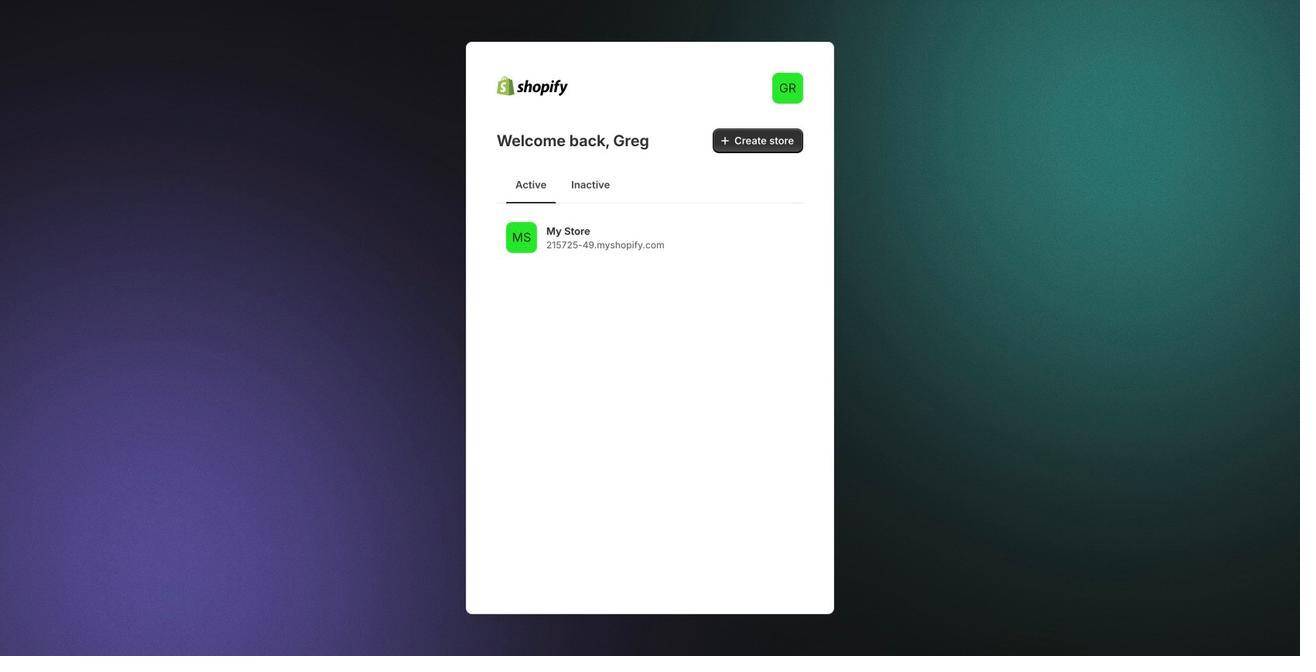 Task type: describe. For each thing, give the bounding box(es) containing it.
greg robinson image
[[773, 73, 804, 104]]



Task type: vqa. For each thing, say whether or not it's contained in the screenshot.
My Store icon
yes



Task type: locate. For each thing, give the bounding box(es) containing it.
my store image
[[506, 222, 537, 253]]

tab list
[[503, 166, 798, 204]]

shopify image
[[497, 76, 568, 96]]



